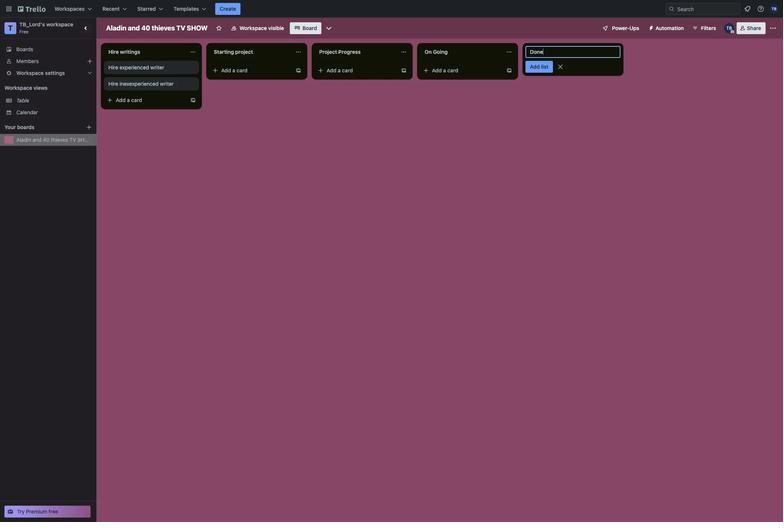 Task type: describe. For each thing, give the bounding box(es) containing it.
search image
[[669, 6, 675, 12]]

starting
[[214, 49, 234, 55]]

filters button
[[691, 22, 719, 34]]

boards
[[17, 124, 34, 130]]

0 horizontal spatial aladin and 40 thieves tv show
[[16, 137, 93, 143]]

power-ups button
[[598, 22, 644, 34]]

create from template… image for starting project
[[296, 68, 302, 74]]

table link
[[16, 97, 92, 104]]

your
[[4, 124, 16, 130]]

workspaces
[[55, 6, 85, 12]]

hire inexexperienced writer link
[[108, 80, 195, 88]]

show inside the aladin and 40 thieves tv show link
[[78, 137, 93, 143]]

On Going text field
[[421, 46, 502, 58]]

open information menu image
[[758, 5, 765, 13]]

board link
[[290, 22, 322, 34]]

primary element
[[0, 0, 784, 18]]

workspace visible
[[240, 25, 284, 31]]

add list button
[[526, 61, 553, 73]]

aladin inside aladin and 40 thieves tv show text field
[[106, 24, 126, 32]]

1 vertical spatial tv
[[69, 137, 76, 143]]

workspaces button
[[50, 3, 97, 15]]

writer for hire experienced writer
[[151, 64, 164, 71]]

members
[[16, 58, 39, 64]]

cancel list editing image
[[557, 63, 565, 71]]

hire inexexperienced writer
[[108, 81, 174, 87]]

starred button
[[133, 3, 168, 15]]

and inside text field
[[128, 24, 140, 32]]

thieves inside text field
[[152, 24, 175, 32]]

on
[[425, 49, 432, 55]]

try
[[17, 509, 25, 515]]

aladin and 40 thieves tv show link
[[16, 136, 93, 144]]

workspace settings button
[[0, 67, 97, 79]]

power-
[[613, 25, 630, 31]]

customize views image
[[326, 25, 333, 32]]

add a card for writings
[[116, 97, 142, 103]]

this member is an admin of this board. image
[[731, 30, 735, 33]]

1 vertical spatial and
[[33, 137, 42, 143]]

create
[[220, 6, 236, 12]]

writer for hire inexexperienced writer
[[160, 81, 174, 87]]

templates button
[[169, 3, 211, 15]]

card for progress
[[342, 67, 353, 74]]

workspace settings
[[16, 70, 65, 76]]

automation button
[[646, 22, 689, 34]]

boards
[[16, 46, 33, 52]]

add for project progress
[[327, 67, 337, 74]]

views
[[33, 85, 48, 91]]

project
[[319, 49, 337, 55]]

create button
[[215, 3, 241, 15]]

board
[[303, 25, 317, 31]]

Enter list title… text field
[[526, 46, 621, 58]]

try premium free
[[17, 509, 58, 515]]

add list
[[531, 64, 549, 70]]

add a card button for progress
[[315, 65, 398, 77]]

a for progress
[[338, 67, 341, 74]]

recent button
[[98, 3, 132, 15]]

t
[[8, 24, 13, 32]]

card for project
[[237, 67, 248, 74]]

workspace navigation collapse icon image
[[81, 23, 91, 33]]

visible
[[269, 25, 284, 31]]

free
[[19, 29, 29, 35]]

settings
[[45, 70, 65, 76]]

add a card for project
[[221, 67, 248, 74]]

share
[[748, 25, 762, 31]]

workspace for workspace visible
[[240, 25, 267, 31]]

add a card button for going
[[421, 65, 504, 77]]

add for on going
[[432, 67, 442, 74]]

add a card button for writings
[[104, 94, 187, 106]]



Task type: vqa. For each thing, say whether or not it's contained in the screenshot.
more
no



Task type: locate. For each thing, give the bounding box(es) containing it.
a
[[233, 67, 235, 74], [338, 67, 341, 74], [444, 67, 447, 74], [127, 97, 130, 103]]

3 hire from the top
[[108, 81, 118, 87]]

back to home image
[[18, 3, 46, 15]]

card for going
[[448, 67, 459, 74]]

list
[[542, 64, 549, 70]]

aladin down "boards"
[[16, 137, 31, 143]]

project progress
[[319, 49, 361, 55]]

add
[[531, 64, 540, 70], [221, 67, 231, 74], [327, 67, 337, 74], [432, 67, 442, 74], [116, 97, 126, 103]]

automation
[[656, 25, 685, 31]]

1 vertical spatial writer
[[160, 81, 174, 87]]

workspace inside workspace settings dropdown button
[[16, 70, 44, 76]]

Search field
[[675, 3, 740, 14]]

hire left inexexperienced
[[108, 81, 118, 87]]

writer up hire inexexperienced writer link
[[151, 64, 164, 71]]

recent
[[103, 6, 120, 12]]

try premium free button
[[4, 506, 91, 518]]

1 horizontal spatial aladin and 40 thieves tv show
[[106, 24, 208, 32]]

0 vertical spatial aladin
[[106, 24, 126, 32]]

0 horizontal spatial aladin
[[16, 137, 31, 143]]

40 down your boards with 1 items 'element'
[[43, 137, 49, 143]]

going
[[433, 49, 448, 55]]

starting project
[[214, 49, 253, 55]]

tv down calendar link
[[69, 137, 76, 143]]

workspace visible button
[[226, 22, 289, 34]]

power-ups
[[613, 25, 640, 31]]

0 vertical spatial and
[[128, 24, 140, 32]]

add a card down inexexperienced
[[116, 97, 142, 103]]

add a card button down on going 'text box'
[[421, 65, 504, 77]]

and
[[128, 24, 140, 32], [33, 137, 42, 143]]

tv
[[177, 24, 185, 32], [69, 137, 76, 143]]

tb_lord's workspace free
[[19, 21, 73, 35]]

and down your boards with 1 items 'element'
[[33, 137, 42, 143]]

1 horizontal spatial and
[[128, 24, 140, 32]]

2 vertical spatial workspace
[[4, 85, 32, 91]]

writer down hire experienced writer link
[[160, 81, 174, 87]]

0 horizontal spatial thieves
[[51, 137, 68, 143]]

t link
[[4, 22, 16, 34]]

tv down templates
[[177, 24, 185, 32]]

workspace views
[[4, 85, 48, 91]]

1 vertical spatial hire
[[108, 64, 118, 71]]

0 vertical spatial workspace
[[240, 25, 267, 31]]

calendar link
[[16, 109, 92, 116]]

0 vertical spatial show
[[187, 24, 208, 32]]

Project Progress text field
[[315, 46, 397, 58]]

star or unstar board image
[[216, 25, 222, 31]]

tb_lord's workspace link
[[19, 21, 73, 27]]

aladin
[[106, 24, 126, 32], [16, 137, 31, 143]]

workspace for workspace views
[[4, 85, 32, 91]]

workspace for workspace settings
[[16, 70, 44, 76]]

inexexperienced
[[120, 81, 159, 87]]

add down inexexperienced
[[116, 97, 126, 103]]

0 notifications image
[[744, 4, 753, 13]]

aladin and 40 thieves tv show down your boards with 1 items 'element'
[[16, 137, 93, 143]]

aladin and 40 thieves tv show down starred dropdown button
[[106, 24, 208, 32]]

0 vertical spatial hire
[[108, 49, 119, 55]]

add left list
[[531, 64, 540, 70]]

table
[[16, 97, 29, 104]]

0 horizontal spatial show
[[78, 137, 93, 143]]

1 horizontal spatial aladin
[[106, 24, 126, 32]]

Starting project text field
[[210, 46, 291, 58]]

add a card button down hire inexexperienced writer
[[104, 94, 187, 106]]

ups
[[630, 25, 640, 31]]

1 horizontal spatial thieves
[[152, 24, 175, 32]]

members link
[[0, 55, 97, 67]]

and down starred
[[128, 24, 140, 32]]

hire
[[108, 49, 119, 55], [108, 64, 118, 71], [108, 81, 118, 87]]

workspace inside 'workspace visible' button
[[240, 25, 267, 31]]

0 vertical spatial thieves
[[152, 24, 175, 32]]

share button
[[737, 22, 766, 34]]

add for starting project
[[221, 67, 231, 74]]

add a card for going
[[432, 67, 459, 74]]

Hire writings text field
[[104, 46, 186, 58]]

on going
[[425, 49, 448, 55]]

0 vertical spatial 40
[[142, 24, 150, 32]]

1 vertical spatial thieves
[[51, 137, 68, 143]]

add a card down project progress
[[327, 67, 353, 74]]

create from template… image for hire writings
[[190, 97, 196, 103]]

create from template… image for on going
[[507, 68, 513, 74]]

tv inside text field
[[177, 24, 185, 32]]

1 vertical spatial workspace
[[16, 70, 44, 76]]

add a card button
[[210, 65, 293, 77], [315, 65, 398, 77], [421, 65, 504, 77], [104, 94, 187, 106]]

tb_lord (tylerblack44) image
[[725, 23, 735, 33]]

2 hire from the top
[[108, 64, 118, 71]]

aladin down recent popup button
[[106, 24, 126, 32]]

add a card button for project
[[210, 65, 293, 77]]

0 horizontal spatial 40
[[43, 137, 49, 143]]

writer
[[151, 64, 164, 71], [160, 81, 174, 87]]

hire for hire writings
[[108, 49, 119, 55]]

2 horizontal spatial create from template… image
[[507, 68, 513, 74]]

hire for hire experienced writer
[[108, 64, 118, 71]]

1 horizontal spatial 40
[[142, 24, 150, 32]]

show
[[187, 24, 208, 32], [78, 137, 93, 143]]

your boards
[[4, 124, 34, 130]]

add for hire writings
[[116, 97, 126, 103]]

workspace
[[240, 25, 267, 31], [16, 70, 44, 76], [4, 85, 32, 91]]

1 vertical spatial aladin and 40 thieves tv show
[[16, 137, 93, 143]]

a down project progress
[[338, 67, 341, 74]]

40 down starred
[[142, 24, 150, 32]]

progress
[[339, 49, 361, 55]]

your boards with 1 items element
[[4, 123, 75, 132]]

workspace down members
[[16, 70, 44, 76]]

show down "add board" 'image'
[[78, 137, 93, 143]]

hire inside text field
[[108, 49, 119, 55]]

thieves
[[152, 24, 175, 32], [51, 137, 68, 143]]

workspace up table at the top of page
[[4, 85, 32, 91]]

hire left writings
[[108, 49, 119, 55]]

40
[[142, 24, 150, 32], [43, 137, 49, 143]]

add a card down going
[[432, 67, 459, 74]]

1 hire from the top
[[108, 49, 119, 55]]

calendar
[[16, 109, 38, 116]]

sm image
[[646, 22, 656, 33]]

hire down hire writings in the left of the page
[[108, 64, 118, 71]]

card down progress
[[342, 67, 353, 74]]

boards link
[[0, 43, 97, 55]]

add down project
[[327, 67, 337, 74]]

create from template… image
[[401, 68, 407, 74]]

thieves down your boards with 1 items 'element'
[[51, 137, 68, 143]]

free
[[49, 509, 58, 515]]

premium
[[26, 509, 47, 515]]

Board name text field
[[103, 22, 212, 34]]

workspace
[[46, 21, 73, 27]]

tyler black (tylerblack44) image
[[770, 4, 779, 13]]

add a card button down project progress text box
[[315, 65, 398, 77]]

thieves down starred dropdown button
[[152, 24, 175, 32]]

aladin and 40 thieves tv show inside text field
[[106, 24, 208, 32]]

a down inexexperienced
[[127, 97, 130, 103]]

add a card button down starting project text field
[[210, 65, 293, 77]]

1 vertical spatial show
[[78, 137, 93, 143]]

tb_lord's
[[19, 21, 45, 27]]

card down project
[[237, 67, 248, 74]]

card down inexexperienced
[[131, 97, 142, 103]]

show menu image
[[770, 25, 778, 32]]

add down the on going
[[432, 67, 442, 74]]

card for writings
[[131, 97, 142, 103]]

starred
[[138, 6, 156, 12]]

add board image
[[86, 124, 92, 130]]

add a card down starting project
[[221, 67, 248, 74]]

card
[[237, 67, 248, 74], [342, 67, 353, 74], [448, 67, 459, 74], [131, 97, 142, 103]]

add inside button
[[531, 64, 540, 70]]

1 horizontal spatial create from template… image
[[296, 68, 302, 74]]

add down starting
[[221, 67, 231, 74]]

1 horizontal spatial show
[[187, 24, 208, 32]]

card down on going 'text box'
[[448, 67, 459, 74]]

workspace left visible
[[240, 25, 267, 31]]

1 vertical spatial aladin
[[16, 137, 31, 143]]

0 horizontal spatial tv
[[69, 137, 76, 143]]

hire experienced writer
[[108, 64, 164, 71]]

a for project
[[233, 67, 235, 74]]

0 horizontal spatial create from template… image
[[190, 97, 196, 103]]

a down going
[[444, 67, 447, 74]]

filters
[[702, 25, 717, 31]]

add a card
[[221, 67, 248, 74], [327, 67, 353, 74], [432, 67, 459, 74], [116, 97, 142, 103]]

1 horizontal spatial tv
[[177, 24, 185, 32]]

1 vertical spatial 40
[[43, 137, 49, 143]]

a for writings
[[127, 97, 130, 103]]

a down starting project
[[233, 67, 235, 74]]

0 vertical spatial writer
[[151, 64, 164, 71]]

add a card for progress
[[327, 67, 353, 74]]

2 vertical spatial hire
[[108, 81, 118, 87]]

show down templates popup button
[[187, 24, 208, 32]]

show inside aladin and 40 thieves tv show text field
[[187, 24, 208, 32]]

0 horizontal spatial and
[[33, 137, 42, 143]]

hire for hire inexexperienced writer
[[108, 81, 118, 87]]

create from template… image
[[296, 68, 302, 74], [507, 68, 513, 74], [190, 97, 196, 103]]

experienced
[[120, 64, 149, 71]]

hire writings
[[108, 49, 140, 55]]

0 vertical spatial tv
[[177, 24, 185, 32]]

templates
[[174, 6, 199, 12]]

hire experienced writer link
[[108, 64, 195, 71]]

0 vertical spatial aladin and 40 thieves tv show
[[106, 24, 208, 32]]

a for going
[[444, 67, 447, 74]]

40 inside text field
[[142, 24, 150, 32]]

aladin and 40 thieves tv show
[[106, 24, 208, 32], [16, 137, 93, 143]]

project
[[236, 49, 253, 55]]

writings
[[120, 49, 140, 55]]



